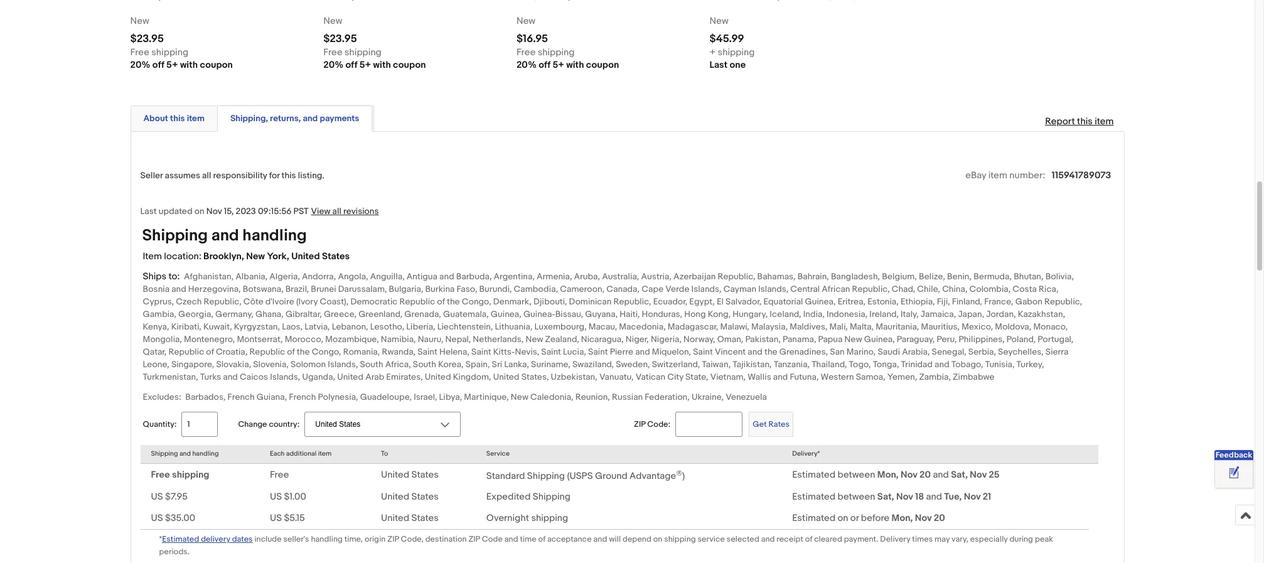 Task type: locate. For each thing, give the bounding box(es) containing it.
on right depend
[[654, 535, 663, 545]]

equatorial
[[764, 297, 804, 307]]

0 horizontal spatial all
[[202, 170, 211, 181]]

1 horizontal spatial $23.95
[[324, 33, 357, 45]]

new inside the new $45.99 + shipping last one
[[710, 15, 729, 27]]

united states for overnight shipping
[[381, 513, 439, 525]]

the down pakistan,
[[765, 347, 778, 358]]

zip right origin
[[388, 535, 399, 545]]

off up about
[[152, 59, 164, 71]]

saint down nicaragua,
[[589, 347, 608, 358]]

1 free shipping text field from the left
[[130, 47, 189, 59]]

vanuatu,
[[600, 372, 634, 383]]

0 horizontal spatial handling
[[192, 450, 219, 458]]

$23.95 text field up free shipping text field
[[324, 33, 357, 45]]

1 horizontal spatial 20% off 5+ with coupon text field
[[324, 59, 426, 72]]

eritrea,
[[838, 297, 866, 307]]

handling inside include seller's handling time, origin zip code, destination zip code and time of acceptance and will depend on shipping service selected and receipt of cleared payment. delivery times may vary, especially during peak periods.
[[311, 535, 343, 545]]

saint down nauru,
[[418, 347, 438, 358]]

congo, down faso,
[[462, 297, 492, 307]]

)
[[683, 470, 685, 482]]

guinea, up india,
[[806, 297, 836, 307]]

china,
[[943, 284, 968, 295]]

1 vertical spatial guinea,
[[491, 309, 522, 320]]

vietnam,
[[711, 372, 746, 383]]

advantage
[[630, 470, 677, 482]]

1 $23.95 text field from the left
[[130, 33, 164, 45]]

1 $23.95 from the left
[[130, 33, 164, 45]]

about this item button
[[144, 113, 205, 124]]

updated
[[159, 206, 193, 217]]

and up brooklyn,
[[211, 226, 239, 246]]

on left or
[[838, 513, 849, 525]]

$7.95
[[165, 491, 188, 503]]

and up tue,
[[934, 469, 950, 481]]

1 south from the left
[[360, 359, 383, 370]]

republic up singapore,
[[169, 347, 204, 358]]

1 between from the top
[[838, 469, 876, 481]]

congo, up solomon
[[312, 347, 341, 358]]

us left "$7.95" in the bottom of the page
[[151, 491, 163, 503]]

1 horizontal spatial $23.95 text field
[[324, 33, 357, 45]]

and left will
[[594, 535, 608, 545]]

1 horizontal spatial 20
[[934, 513, 946, 525]]

new text field up free shipping text field
[[324, 15, 343, 28]]

states,
[[522, 372, 549, 383]]

estimated for estimated between sat, nov 18 and tue, nov 21
[[793, 491, 836, 503]]

2 with from the left
[[373, 59, 391, 71]]

zimbabwe
[[953, 372, 995, 383]]

coupon inside 'new $16.95 free shipping 20% off 5+ with coupon'
[[587, 59, 619, 71]]

this inside button
[[170, 113, 185, 124]]

1 20% off 5+ with coupon text field from the left
[[130, 59, 233, 72]]

0 horizontal spatial 5+
[[166, 59, 178, 71]]

off down $16.95 text box
[[539, 59, 551, 71]]

2 horizontal spatial handling
[[311, 535, 343, 545]]

handling left time,
[[311, 535, 343, 545]]

libya,
[[439, 392, 462, 403]]

zip code:
[[634, 419, 671, 429]]

times
[[913, 535, 933, 545]]

republic, up estonia,
[[853, 284, 890, 295]]

d'ivoire
[[266, 297, 294, 307]]

$23.95 down new text field
[[130, 33, 164, 45]]

0 vertical spatial last
[[710, 59, 728, 71]]

lithuania,
[[495, 322, 533, 332]]

1 horizontal spatial handling
[[243, 226, 307, 246]]

1 new text field from the left
[[324, 15, 343, 28]]

1 vertical spatial last
[[140, 206, 157, 217]]

japan,
[[959, 309, 985, 320]]

1 horizontal spatial this
[[282, 170, 296, 181]]

2 $23.95 text field from the left
[[324, 33, 357, 45]]

this right report
[[1078, 116, 1093, 128]]

item right additional
[[318, 450, 332, 458]]

0 horizontal spatial new text field
[[324, 15, 343, 28]]

$23.95 text field
[[130, 33, 164, 45], [324, 33, 357, 45]]

1 off from the left
[[152, 59, 164, 71]]

2 $23.95 from the left
[[324, 33, 357, 45]]

guadeloupe,
[[360, 392, 412, 403]]

$35.00
[[165, 513, 195, 525]]

expedited shipping
[[487, 491, 571, 503]]

20% down $16.95
[[517, 59, 537, 71]]

republic up slovenia,
[[250, 347, 285, 358]]

shipping and handling up free shipping
[[151, 450, 219, 458]]

seychelles,
[[999, 347, 1044, 358]]

before
[[862, 513, 890, 525]]

polynesia,
[[318, 392, 358, 403]]

mon, up the estimated between sat, nov 18 and tue, nov 21 on the right
[[878, 469, 899, 481]]

0 horizontal spatial new $23.95 free shipping 20% off 5+ with coupon
[[130, 15, 233, 71]]

2 horizontal spatial coupon
[[587, 59, 619, 71]]

nov left 21 in the right of the page
[[965, 491, 981, 503]]

kyrgyzstan,
[[234, 322, 280, 332]]

of down morocco,
[[287, 347, 295, 358]]

swaziland,
[[573, 359, 614, 370]]

with inside 'new $16.95 free shipping 20% off 5+ with coupon'
[[567, 59, 584, 71]]

$23.95 text field for new text field
[[130, 33, 164, 45]]

time
[[520, 535, 537, 545]]

estonia,
[[868, 297, 899, 307]]

madagascar,
[[668, 322, 719, 332]]

the down morocco,
[[297, 347, 310, 358]]

ethiopia,
[[901, 297, 936, 307]]

3 5+ from the left
[[553, 59, 565, 71]]

and up tajikistan,
[[748, 347, 763, 358]]

nov left 18
[[897, 491, 914, 503]]

1 vertical spatial 20
[[934, 513, 946, 525]]

and left time on the bottom left of page
[[505, 535, 518, 545]]

each additional item
[[270, 450, 332, 458]]

saint up suriname,
[[542, 347, 561, 358]]

2 between from the top
[[838, 491, 876, 503]]

expedited
[[487, 491, 531, 503]]

payment.
[[845, 535, 879, 545]]

and right 18
[[927, 491, 943, 503]]

with for $16.95 text box
[[567, 59, 584, 71]]

20% off 5+ with coupon text field
[[130, 59, 233, 72], [324, 59, 426, 72]]

0 horizontal spatial guinea,
[[491, 309, 522, 320]]

nevis,
[[515, 347, 540, 358]]

czech
[[176, 297, 202, 307]]

saint down norway,
[[694, 347, 713, 358]]

20% up payments
[[324, 59, 344, 71]]

this right for
[[282, 170, 296, 181]]

2 new text field from the left
[[517, 15, 536, 28]]

2 horizontal spatial with
[[567, 59, 584, 71]]

0 horizontal spatial zip
[[388, 535, 399, 545]]

this inside "link"
[[1078, 116, 1093, 128]]

mon,
[[878, 469, 899, 481], [892, 513, 914, 525]]

namibia,
[[381, 334, 416, 345]]

the up guatemala,
[[447, 297, 460, 307]]

ships to:
[[143, 271, 180, 283]]

item right about
[[187, 113, 205, 124]]

all right view
[[333, 206, 342, 217]]

0 horizontal spatial french
[[228, 392, 255, 403]]

2 horizontal spatial republic
[[400, 297, 435, 307]]

20% off 5+ with coupon text field for new text field
[[130, 59, 233, 72]]

2 horizontal spatial 20%
[[517, 59, 537, 71]]

between up the estimated between sat, nov 18 and tue, nov 21 on the right
[[838, 469, 876, 481]]

handling up york,
[[243, 226, 307, 246]]

1 with from the left
[[180, 59, 198, 71]]

nigeria,
[[651, 334, 682, 345]]

with
[[180, 59, 198, 71], [373, 59, 391, 71], [567, 59, 584, 71]]

0 horizontal spatial 20%
[[130, 59, 150, 71]]

0 vertical spatial handling
[[243, 226, 307, 246]]

2 20% off 5+ with coupon text field from the left
[[324, 59, 426, 72]]

New text field
[[324, 15, 343, 28], [517, 15, 536, 28], [710, 15, 729, 28]]

3 off from the left
[[539, 59, 551, 71]]

1 horizontal spatial congo,
[[462, 297, 492, 307]]

new text field for $16.95
[[517, 15, 536, 28]]

nov left 15,
[[206, 206, 222, 217]]

item right report
[[1096, 116, 1115, 128]]

overnight shipping
[[487, 513, 569, 525]]

2 20% from the left
[[324, 59, 344, 71]]

2 free shipping text field from the left
[[517, 47, 575, 59]]

nov up 18
[[901, 469, 918, 481]]

2 horizontal spatial the
[[765, 347, 778, 358]]

and left receipt at right
[[762, 535, 775, 545]]

item inside "link"
[[1096, 116, 1115, 128]]

2 horizontal spatial new text field
[[710, 15, 729, 28]]

3 coupon from the left
[[587, 59, 619, 71]]

about this item
[[144, 113, 205, 124]]

0 horizontal spatial with
[[180, 59, 198, 71]]

gabon
[[1016, 297, 1043, 307]]

antigua
[[407, 271, 438, 282]]

portugal,
[[1038, 334, 1074, 345]]

last left updated
[[140, 206, 157, 217]]

Free shipping text field
[[130, 47, 189, 59], [517, 47, 575, 59]]

guinea, down 'denmark,'
[[491, 309, 522, 320]]

moldova,
[[996, 322, 1032, 332]]

5 saint from the left
[[694, 347, 713, 358]]

russian
[[612, 392, 643, 403]]

and up free shipping
[[180, 450, 191, 458]]

botswana,
[[243, 284, 284, 295]]

andorra,
[[302, 271, 336, 282]]

saint up spain,
[[472, 347, 492, 358]]

the
[[447, 297, 460, 307], [297, 347, 310, 358], [765, 347, 778, 358]]

shipping up expedited shipping
[[528, 470, 565, 482]]

$23.95
[[130, 33, 164, 45], [324, 33, 357, 45]]

0 horizontal spatial free shipping text field
[[130, 47, 189, 59]]

item inside button
[[187, 113, 205, 124]]

0 vertical spatial 20
[[920, 469, 931, 481]]

estimated for estimated on or before mon, nov 20
[[793, 513, 836, 525]]

canada,
[[607, 284, 640, 295]]

0 horizontal spatial coupon
[[200, 59, 233, 71]]

1 horizontal spatial coupon
[[393, 59, 426, 71]]

item for about this item
[[187, 113, 205, 124]]

fiji,
[[938, 297, 951, 307]]

mon, up delivery
[[892, 513, 914, 525]]

poland,
[[1007, 334, 1036, 345]]

1 horizontal spatial french
[[289, 392, 316, 403]]

1 horizontal spatial 20%
[[324, 59, 344, 71]]

0 vertical spatial united states
[[381, 469, 439, 481]]

off inside 'new $16.95 free shipping 20% off 5+ with coupon'
[[539, 59, 551, 71]]

guinea, up saudi
[[865, 334, 896, 345]]

between up or
[[838, 491, 876, 503]]

get rates button
[[749, 412, 794, 437]]

shipping and handling up brooklyn,
[[142, 226, 307, 246]]

panama,
[[783, 334, 817, 345]]

costa
[[1013, 284, 1038, 295]]

zip left code on the left bottom
[[469, 535, 480, 545]]

1 horizontal spatial on
[[654, 535, 663, 545]]

new text field up $16.95
[[517, 15, 536, 28]]

free shipping
[[151, 469, 209, 481]]

$23.95 up free shipping text field
[[324, 33, 357, 45]]

0 vertical spatial guinea,
[[806, 297, 836, 307]]

20 up 'may'
[[934, 513, 946, 525]]

shipping inside 'new $16.95 free shipping 20% off 5+ with coupon'
[[538, 47, 575, 59]]

report this item
[[1046, 116, 1115, 128]]

us $7.95
[[151, 491, 188, 503]]

us $5.15
[[270, 513, 305, 525]]

french down uganda,
[[289, 392, 316, 403]]

1 horizontal spatial south
[[413, 359, 436, 370]]

venezuela
[[726, 392, 767, 403]]

1 vertical spatial mon,
[[892, 513, 914, 525]]

shipping inside standard shipping (usps ground advantage ® )
[[528, 470, 565, 482]]

pakistan,
[[746, 334, 781, 345]]

haiti,
[[620, 309, 640, 320]]

2 vertical spatial on
[[654, 535, 663, 545]]

colombia,
[[970, 284, 1011, 295]]

$45.99 text field
[[710, 33, 745, 45]]

on right updated
[[195, 206, 205, 217]]

1 horizontal spatial with
[[373, 59, 391, 71]]

and right the returns,
[[303, 113, 318, 124]]

italy,
[[901, 309, 919, 320]]

0 horizontal spatial this
[[170, 113, 185, 124]]

new text field up the $45.99
[[710, 15, 729, 28]]

2 vertical spatial united states
[[381, 513, 439, 525]]

off
[[152, 59, 164, 71], [346, 59, 358, 71], [539, 59, 551, 71]]

south up arab
[[360, 359, 383, 370]]

afghanistan, albania, algeria, andorra, angola, anguilla, antigua and barbuda, argentina, armenia, aruba, australia, austria, azerbaijan republic, bahamas, bahrain, bangladesh, belgium, belize, benin, bermuda, bhutan, bolivia, bosnia and herzegovina, botswana, brazil, brunei darussalam, bulgaria, burkina faso, burundi, cambodia, cameroon, canada, cape verde islands, cayman islands, central african republic, chad, chile, china, colombia, costa rica, cyprus, czech republic, côte d'ivoire (ivory coast), democratic republic of the congo, denmark, djibouti, dominican republic, ecuador, egypt, el salvador, equatorial guinea, eritrea, estonia, ethiopia, fiji, finland, france, gabon republic, gambia, georgia, germany, ghana, gibraltar, greece, greenland, grenada, guatemala, guinea, guinea-bissau, guyana, haiti, honduras, hong kong, hungary, iceland, india, indonesia, ireland, italy, jamaica, japan, jordan, kazakhstan, kenya, kiribati, kuwait, kyrgyzstan, laos, latvia, lebanon, lesotho, liberia, liechtenstein, lithuania, luxembourg, macau, macedonia, madagascar, malawi, malaysia, maldives, mali, malta, mauritania, mauritius, mexico, moldova, monaco, mongolia, montenegro, montserrat, morocco, mozambique, namibia, nauru, nepal, netherlands, new zealand, nicaragua, niger, nigeria, norway, oman, pakistan, panama, papua new guinea, paraguay, peru, philippines, poland, portugal, qatar, republic of croatia, republic of the congo, romania, rwanda, saint helena, saint kitts-nevis, saint lucia, saint pierre and miquelon, saint vincent and the grenadines, san marino, saudi arabia, senegal, serbia, seychelles, sierra leone, singapore, slovakia, slovenia, solomon islands, south africa, south korea, spain, sri lanka, suriname, swaziland, sweden, switzerland, taiwan, tajikistan, tanzania, thailand, togo, tonga, trinidad and tobago, tunisia, turkey, turkmenistan, turks and caicos islands, uganda, united arab emirates, united kingdom, united states, uzbekistan, vanuatu, vatican city state, vietnam, wallis and futuna, western samoa, yemen, zambia, zimbabwe
[[143, 271, 1083, 383]]

states for us $5.15
[[412, 513, 439, 525]]

New text field
[[130, 15, 149, 28]]

ireland,
[[870, 309, 899, 320]]

1 vertical spatial congo,
[[312, 347, 341, 358]]

Free shipping text field
[[324, 47, 382, 59]]

0 vertical spatial mon,
[[878, 469, 899, 481]]

us for us $1.00
[[270, 491, 282, 503]]

with for $23.95 text box associated with new text field
[[180, 59, 198, 71]]

$23.95 text field down new text field
[[130, 33, 164, 45]]

saint
[[418, 347, 438, 358], [472, 347, 492, 358], [542, 347, 561, 358], [589, 347, 608, 358], [694, 347, 713, 358]]

1 vertical spatial united states
[[381, 491, 439, 503]]

republic up grenada,
[[400, 297, 435, 307]]

2 horizontal spatial off
[[539, 59, 551, 71]]

romania,
[[343, 347, 380, 358]]

3 saint from the left
[[542, 347, 561, 358]]

1 horizontal spatial all
[[333, 206, 342, 217]]

miquelon,
[[652, 347, 692, 358]]

and down slovakia,
[[223, 372, 238, 383]]

nov up the times
[[916, 513, 932, 525]]

south up the emirates,
[[413, 359, 436, 370]]

2 horizontal spatial this
[[1078, 116, 1093, 128]]

1 vertical spatial between
[[838, 491, 876, 503]]

us up *
[[151, 513, 163, 525]]

$23.95 for new text field
[[130, 33, 164, 45]]

vatican
[[636, 372, 666, 383]]

3 new text field from the left
[[710, 15, 729, 28]]

1 united states from the top
[[381, 469, 439, 481]]

1 vertical spatial handling
[[192, 450, 219, 458]]

3 united states from the top
[[381, 513, 439, 525]]

2 vertical spatial handling
[[311, 535, 343, 545]]

free shipping text field down new text field
[[130, 47, 189, 59]]

with for $23.95 text box corresponding to $23.95 new text box
[[373, 59, 391, 71]]

2 horizontal spatial on
[[838, 513, 849, 525]]

0 horizontal spatial $23.95
[[130, 33, 164, 45]]

ZIP Code: text field
[[676, 412, 743, 437]]

0 horizontal spatial south
[[360, 359, 383, 370]]

2 new $23.95 free shipping 20% off 5+ with coupon from the left
[[324, 15, 426, 71]]

2 5+ from the left
[[360, 59, 371, 71]]

tab list
[[130, 103, 1125, 132]]

sat, up tue,
[[952, 469, 969, 481]]

estimated on or before mon, nov 20
[[793, 513, 946, 525]]

0 horizontal spatial 20
[[920, 469, 931, 481]]

off up payments
[[346, 59, 358, 71]]

1 vertical spatial sat,
[[878, 491, 895, 503]]

1 horizontal spatial sat,
[[952, 469, 969, 481]]

grenadines,
[[780, 347, 829, 358]]

0 vertical spatial between
[[838, 469, 876, 481]]

and up burkina
[[440, 271, 455, 282]]

1 horizontal spatial new $23.95 free shipping 20% off 5+ with coupon
[[324, 15, 426, 71]]

0 vertical spatial on
[[195, 206, 205, 217]]

shipping,
[[230, 113, 268, 124]]

3 with from the left
[[567, 59, 584, 71]]

1 horizontal spatial last
[[710, 59, 728, 71]]

1 horizontal spatial new text field
[[517, 15, 536, 28]]

for
[[269, 170, 280, 181]]

papua
[[819, 334, 843, 345]]

shipping inside the new $45.99 + shipping last one
[[718, 47, 755, 59]]

of right time on the bottom left of page
[[539, 535, 546, 545]]

20% off 5+ with coupon text field for $23.95 new text box
[[324, 59, 426, 72]]

1 horizontal spatial free shipping text field
[[517, 47, 575, 59]]

0 vertical spatial sat,
[[952, 469, 969, 481]]

code:
[[648, 419, 671, 429]]

1 horizontal spatial off
[[346, 59, 358, 71]]

free shipping text field for $23.95
[[130, 47, 189, 59]]

0 horizontal spatial off
[[152, 59, 164, 71]]

0 horizontal spatial $23.95 text field
[[130, 33, 164, 45]]

zip left code: at the bottom right of page
[[634, 419, 646, 429]]

2 united states from the top
[[381, 491, 439, 503]]

handling down quantity: text field
[[192, 450, 219, 458]]

mali,
[[830, 322, 848, 332]]

20 up 18
[[920, 469, 931, 481]]

2 vertical spatial guinea,
[[865, 334, 896, 345]]

germany,
[[215, 309, 254, 320]]

all right assumes
[[202, 170, 211, 181]]

us left $5.15
[[270, 513, 282, 525]]

20% down new text field
[[130, 59, 150, 71]]

0 horizontal spatial 20% off 5+ with coupon text field
[[130, 59, 233, 72]]

1 horizontal spatial 5+
[[360, 59, 371, 71]]

20% inside 'new $16.95 free shipping 20% off 5+ with coupon'
[[517, 59, 537, 71]]

brunei
[[311, 284, 336, 295]]

new inside 'new $16.95 free shipping 20% off 5+ with coupon'
[[517, 15, 536, 27]]

french down caicos at the bottom of the page
[[228, 392, 255, 403]]

2 horizontal spatial 5+
[[553, 59, 565, 71]]

seller's
[[284, 535, 309, 545]]

iceland,
[[770, 309, 802, 320]]

belgium,
[[883, 271, 918, 282]]

3 20% from the left
[[517, 59, 537, 71]]



Task type: describe. For each thing, give the bounding box(es) containing it.
darussalam,
[[338, 284, 387, 295]]

change country:
[[238, 420, 300, 430]]

or
[[851, 513, 859, 525]]

gambia,
[[143, 309, 176, 320]]

croatia,
[[216, 347, 248, 358]]

finland,
[[953, 297, 983, 307]]

0 vertical spatial shipping and handling
[[142, 226, 307, 246]]

$23.95 text field for $23.95 new text box
[[324, 33, 357, 45]]

of right receipt at right
[[806, 535, 813, 545]]

include seller's handling time, origin zip code, destination zip code and time of acceptance and will depend on shipping service selected and receipt of cleared payment. delivery times may vary, especially during peak periods.
[[159, 535, 1054, 557]]

mongolia,
[[143, 334, 182, 345]]

india,
[[804, 309, 825, 320]]

listing.
[[298, 170, 325, 181]]

netherlands,
[[473, 334, 524, 345]]

tonga,
[[873, 359, 900, 370]]

1 vertical spatial all
[[333, 206, 342, 217]]

0 horizontal spatial on
[[195, 206, 205, 217]]

bosnia
[[143, 284, 170, 295]]

chile,
[[918, 284, 941, 295]]

delivery
[[881, 535, 911, 545]]

2 south from the left
[[413, 359, 436, 370]]

+ shipping text field
[[710, 47, 755, 59]]

$16.95 text field
[[517, 33, 548, 45]]

vary,
[[952, 535, 969, 545]]

bolivia,
[[1046, 271, 1075, 282]]

item for report this item
[[1096, 116, 1115, 128]]

cameroon,
[[560, 284, 605, 295]]

qatar,
[[143, 347, 167, 358]]

greece,
[[324, 309, 357, 320]]

us for us $35.00
[[151, 513, 163, 525]]

ground
[[595, 470, 628, 482]]

montserrat,
[[237, 334, 283, 345]]

ebay
[[966, 170, 987, 182]]

us for us $7.95
[[151, 491, 163, 503]]

item location: brooklyn, new york, united states
[[143, 251, 350, 263]]

shipping up "location:"
[[142, 226, 208, 246]]

emirates,
[[386, 372, 423, 383]]

1 new $23.95 free shipping 20% off 5+ with coupon from the left
[[130, 15, 233, 71]]

verde
[[666, 284, 690, 295]]

kenya,
[[143, 322, 169, 332]]

united states for expedited shipping
[[381, 491, 439, 503]]

and down 'niger,' on the bottom of page
[[636, 347, 651, 358]]

cayman
[[724, 284, 757, 295]]

2 coupon from the left
[[393, 59, 426, 71]]

indonesia,
[[827, 309, 868, 320]]

to
[[381, 450, 388, 458]]

1 vertical spatial on
[[838, 513, 849, 525]]

overnight
[[487, 513, 530, 525]]

reunion,
[[576, 392, 610, 403]]

guiana,
[[257, 392, 287, 403]]

between for sat, nov 18
[[838, 491, 876, 503]]

0 horizontal spatial the
[[297, 347, 310, 358]]

and inside button
[[303, 113, 318, 124]]

new text field for $45.99
[[710, 15, 729, 28]]

item right ebay
[[989, 170, 1008, 182]]

uganda,
[[302, 372, 335, 383]]

states for us $1.00
[[412, 491, 439, 503]]

republic, down rica,
[[1045, 297, 1083, 307]]

ukraine,
[[692, 392, 724, 403]]

2 horizontal spatial guinea,
[[865, 334, 896, 345]]

report
[[1046, 116, 1076, 128]]

and down tanzania,
[[774, 372, 789, 383]]

0 horizontal spatial last
[[140, 206, 157, 217]]

get
[[753, 420, 767, 430]]

on inside include seller's handling time, origin zip code, destination zip code and time of acceptance and will depend on shipping service selected and receipt of cleared payment. delivery times may vary, especially during peak periods.
[[654, 535, 663, 545]]

ships
[[143, 271, 167, 283]]

view
[[311, 206, 331, 217]]

norway,
[[684, 334, 716, 345]]

monaco,
[[1034, 322, 1069, 332]]

2 saint from the left
[[472, 347, 492, 358]]

Last one text field
[[710, 59, 746, 72]]

will
[[609, 535, 621, 545]]

this for about
[[170, 113, 185, 124]]

tab list containing about this item
[[130, 103, 1125, 132]]

2 off from the left
[[346, 59, 358, 71]]

paraguay,
[[897, 334, 935, 345]]

2 horizontal spatial zip
[[634, 419, 646, 429]]

1 coupon from the left
[[200, 59, 233, 71]]

each
[[270, 450, 285, 458]]

item for each additional item
[[318, 450, 332, 458]]

republic, up cayman
[[718, 271, 756, 282]]

change
[[238, 420, 267, 430]]

1 vertical spatial shipping and handling
[[151, 450, 219, 458]]

guinea-
[[524, 309, 556, 320]]

and down to:
[[172, 284, 186, 295]]

state,
[[686, 372, 709, 383]]

nov left '25'
[[971, 469, 987, 481]]

estimated for estimated between mon, nov 20 and sat, nov 25
[[793, 469, 836, 481]]

ecuador,
[[654, 297, 688, 307]]

periods.
[[159, 547, 190, 557]]

last inside the new $45.99 + shipping last one
[[710, 59, 728, 71]]

1 french from the left
[[228, 392, 255, 403]]

bahrain,
[[798, 271, 830, 282]]

of down "montenegro,"
[[206, 347, 214, 358]]

central
[[791, 284, 820, 295]]

0 horizontal spatial congo,
[[312, 347, 341, 358]]

2 french from the left
[[289, 392, 316, 403]]

macau,
[[589, 322, 618, 332]]

4 saint from the left
[[589, 347, 608, 358]]

* estimated delivery dates
[[159, 535, 253, 545]]

algeria,
[[270, 271, 300, 282]]

0 horizontal spatial sat,
[[878, 491, 895, 503]]

burundi,
[[480, 284, 512, 295]]

states for free
[[412, 469, 439, 481]]

1 saint from the left
[[418, 347, 438, 358]]

$23.95 for $23.95 new text box
[[324, 33, 357, 45]]

lesotho,
[[370, 322, 405, 332]]

$45.99
[[710, 33, 745, 45]]

(usps
[[567, 470, 593, 482]]

shipping up free shipping
[[151, 450, 178, 458]]

france,
[[985, 297, 1014, 307]]

lucia,
[[563, 347, 587, 358]]

seller
[[140, 170, 163, 181]]

republic, up the haiti,
[[614, 297, 652, 307]]

macedonia,
[[620, 322, 666, 332]]

standard
[[487, 470, 525, 482]]

australia,
[[602, 271, 640, 282]]

salvador,
[[726, 297, 762, 307]]

0 vertical spatial all
[[202, 170, 211, 181]]

free inside 'new $16.95 free shipping 20% off 5+ with coupon'
[[517, 47, 536, 59]]

0 vertical spatial congo,
[[462, 297, 492, 307]]

shipping up overnight shipping
[[533, 491, 571, 503]]

korea,
[[438, 359, 464, 370]]

1 5+ from the left
[[166, 59, 178, 71]]

0 horizontal spatial republic
[[169, 347, 204, 358]]

islands, up egypt,
[[692, 284, 722, 295]]

1 horizontal spatial the
[[447, 297, 460, 307]]

zambia,
[[920, 372, 952, 383]]

us for us $5.15
[[270, 513, 282, 525]]

this for report
[[1078, 116, 1093, 128]]

standard shipping (usps ground advantage ® )
[[487, 469, 685, 482]]

20% off 5+ with coupon text field
[[517, 59, 619, 72]]

1 horizontal spatial republic
[[250, 347, 285, 358]]

africa,
[[385, 359, 411, 370]]

barbuda,
[[456, 271, 492, 282]]

5+ inside 'new $16.95 free shipping 20% off 5+ with coupon'
[[553, 59, 565, 71]]

sierra
[[1046, 347, 1069, 358]]

between for mon, nov 20
[[838, 469, 876, 481]]

anguilla,
[[370, 271, 405, 282]]

1 horizontal spatial guinea,
[[806, 297, 836, 307]]

thailand,
[[812, 359, 848, 370]]

Quantity: text field
[[182, 412, 218, 437]]

of down burkina
[[437, 297, 445, 307]]

benin,
[[948, 271, 972, 282]]

republic, down herzegovina,
[[204, 297, 242, 307]]

returns,
[[270, 113, 301, 124]]

and up zambia,
[[935, 359, 950, 370]]

rates
[[769, 420, 790, 430]]

togo,
[[850, 359, 871, 370]]

islands, down the romania,
[[328, 359, 358, 370]]

trinidad
[[902, 359, 933, 370]]

islands, down bahamas,
[[759, 284, 789, 295]]

new text field for $23.95
[[324, 15, 343, 28]]

mauritius,
[[922, 322, 960, 332]]

1 horizontal spatial zip
[[469, 535, 480, 545]]

slovakia,
[[216, 359, 251, 370]]

1 20% from the left
[[130, 59, 150, 71]]

free shipping text field for $16.95
[[517, 47, 575, 59]]

angola,
[[338, 271, 368, 282]]

islands, down slovenia,
[[270, 372, 300, 383]]

shipping inside include seller's handling time, origin zip code, destination zip code and time of acceptance and will depend on shipping service selected and receipt of cleared payment. delivery times may vary, especially during peak periods.
[[665, 535, 696, 545]]

liberia,
[[407, 322, 436, 332]]

estimated between mon, nov 20 and sat, nov 25
[[793, 469, 1000, 481]]

azerbaijan
[[674, 271, 716, 282]]

estimated delivery dates link
[[162, 533, 253, 545]]

code
[[482, 535, 503, 545]]



Task type: vqa. For each thing, say whether or not it's contained in the screenshot.
on to the middle
yes



